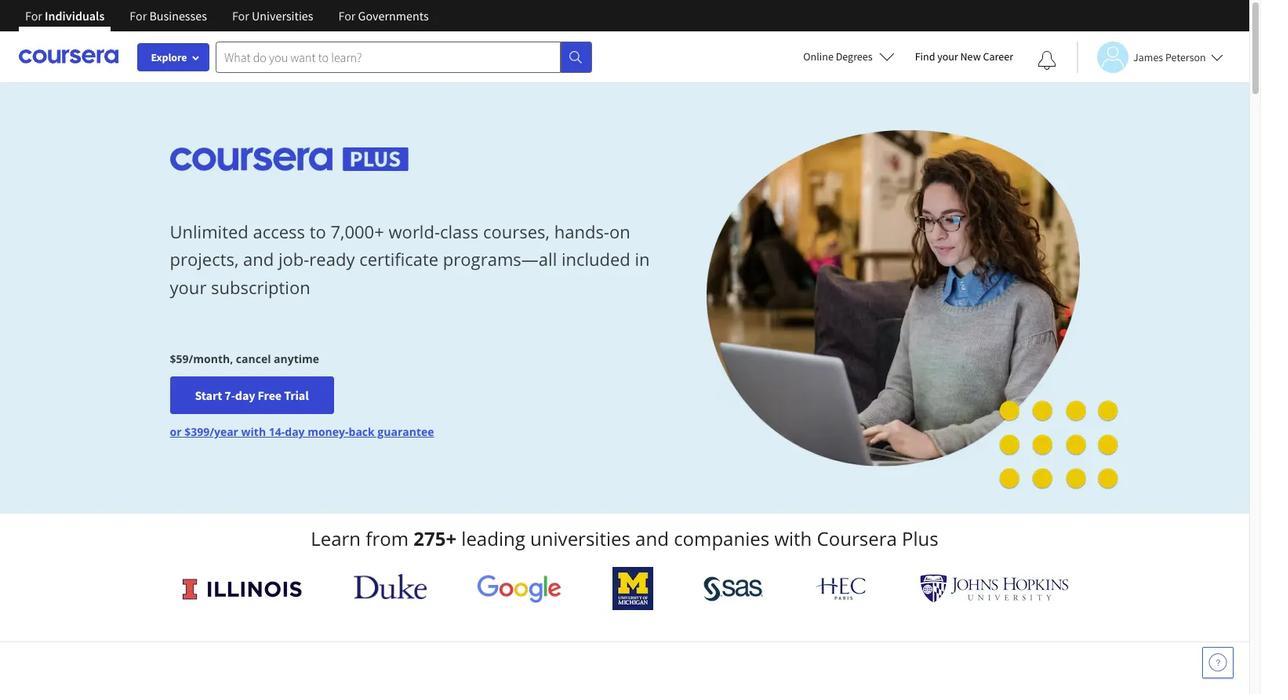 Task type: describe. For each thing, give the bounding box(es) containing it.
projects,
[[170, 247, 239, 271]]

$399
[[184, 425, 210, 440]]

and inside unlimited access to 7,000+ world-class courses, hands-on projects, and job-ready certificate programs—all included in your subscription
[[243, 247, 274, 271]]

online
[[804, 49, 834, 64]]

peterson
[[1166, 50, 1206, 64]]

for individuals
[[25, 8, 105, 24]]

money-
[[308, 425, 349, 440]]

or
[[170, 425, 182, 440]]

for for businesses
[[130, 8, 147, 24]]

start 7-day free trial
[[195, 388, 309, 403]]

275+
[[414, 526, 457, 552]]

/year
[[210, 425, 238, 440]]

for governments
[[339, 8, 429, 24]]

new
[[961, 49, 981, 64]]

online degrees
[[804, 49, 873, 64]]

unlimited access to 7,000+ world-class courses, hands-on projects, and job-ready certificate programs—all included in your subscription
[[170, 220, 650, 299]]

free
[[258, 388, 282, 403]]

businesses
[[149, 8, 207, 24]]

find your new career link
[[907, 47, 1021, 67]]

7,000+
[[331, 220, 384, 243]]

career
[[983, 49, 1014, 64]]

explore
[[151, 50, 187, 64]]

online degrees button
[[791, 39, 907, 74]]

hands-
[[554, 220, 610, 243]]

1 horizontal spatial day
[[285, 425, 305, 440]]

included
[[562, 247, 631, 271]]

world-
[[389, 220, 440, 243]]

on
[[610, 220, 631, 243]]

degrees
[[836, 49, 873, 64]]

programs—all
[[443, 247, 557, 271]]

0 vertical spatial with
[[241, 425, 266, 440]]

1 horizontal spatial and
[[636, 526, 669, 552]]

hec paris image
[[814, 573, 869, 605]]

plus
[[902, 526, 939, 552]]

ready
[[309, 247, 355, 271]]

learn from 275+ leading universities and companies with coursera plus
[[311, 526, 939, 552]]

courses,
[[483, 220, 550, 243]]

to
[[310, 220, 326, 243]]

/month,
[[189, 352, 233, 367]]

coursera
[[817, 526, 897, 552]]

for for governments
[[339, 8, 356, 24]]

coursera image
[[19, 44, 118, 69]]

guarantee
[[378, 425, 434, 440]]

$59
[[170, 352, 189, 367]]

james
[[1134, 50, 1164, 64]]

from
[[366, 526, 409, 552]]

start 7-day free trial button
[[170, 377, 334, 414]]

google image
[[477, 574, 562, 603]]

class
[[440, 220, 479, 243]]

find
[[915, 49, 935, 64]]

anytime
[[274, 352, 319, 367]]

for universities
[[232, 8, 313, 24]]

johns hopkins university image
[[920, 574, 1069, 603]]



Task type: locate. For each thing, give the bounding box(es) containing it.
coursera plus image
[[170, 147, 409, 171]]

day left free on the bottom of the page
[[235, 388, 255, 403]]

0 horizontal spatial with
[[241, 425, 266, 440]]

leading
[[462, 526, 526, 552]]

universities
[[252, 8, 313, 24]]

certificate
[[359, 247, 439, 271]]

for
[[25, 8, 42, 24], [130, 8, 147, 24], [232, 8, 249, 24], [339, 8, 356, 24]]

subscription
[[211, 275, 310, 299]]

job-
[[278, 247, 309, 271]]

start
[[195, 388, 222, 403]]

0 vertical spatial and
[[243, 247, 274, 271]]

your right find
[[938, 49, 958, 64]]

for for universities
[[232, 8, 249, 24]]

day inside button
[[235, 388, 255, 403]]

your down the projects,
[[170, 275, 207, 299]]

your inside unlimited access to 7,000+ world-class courses, hands-on projects, and job-ready certificate programs—all included in your subscription
[[170, 275, 207, 299]]

day left money-
[[285, 425, 305, 440]]

4 for from the left
[[339, 8, 356, 24]]

for left governments
[[339, 8, 356, 24]]

james peterson
[[1134, 50, 1206, 64]]

help center image
[[1209, 654, 1228, 672]]

for for individuals
[[25, 8, 42, 24]]

university of illinois at urbana-champaign image
[[181, 576, 303, 601]]

companies
[[674, 526, 770, 552]]

your
[[938, 49, 958, 64], [170, 275, 207, 299]]

with left 14-
[[241, 425, 266, 440]]

for left businesses
[[130, 8, 147, 24]]

governments
[[358, 8, 429, 24]]

$59 /month, cancel anytime
[[170, 352, 319, 367]]

or $399 /year with 14-day money-back guarantee
[[170, 425, 434, 440]]

for businesses
[[130, 8, 207, 24]]

None search field
[[216, 41, 592, 73]]

1 vertical spatial and
[[636, 526, 669, 552]]

1 horizontal spatial with
[[775, 526, 812, 552]]

universities
[[530, 526, 631, 552]]

with left coursera at the right of the page
[[775, 526, 812, 552]]

explore button
[[137, 43, 209, 71]]

1 vertical spatial your
[[170, 275, 207, 299]]

1 vertical spatial with
[[775, 526, 812, 552]]

0 horizontal spatial your
[[170, 275, 207, 299]]

and
[[243, 247, 274, 271], [636, 526, 669, 552]]

2 for from the left
[[130, 8, 147, 24]]

banner navigation
[[13, 0, 441, 43]]

1 vertical spatial day
[[285, 425, 305, 440]]

and up university of michigan 'image'
[[636, 526, 669, 552]]

university of michigan image
[[613, 567, 653, 610]]

back
[[349, 425, 375, 440]]

0 horizontal spatial day
[[235, 388, 255, 403]]

and up subscription
[[243, 247, 274, 271]]

0 vertical spatial day
[[235, 388, 255, 403]]

14-
[[269, 425, 285, 440]]

1 for from the left
[[25, 8, 42, 24]]

with
[[241, 425, 266, 440], [775, 526, 812, 552]]

0 vertical spatial your
[[938, 49, 958, 64]]

learn
[[311, 526, 361, 552]]

trial
[[284, 388, 309, 403]]

3 for from the left
[[232, 8, 249, 24]]

sas image
[[704, 576, 764, 601]]

cancel
[[236, 352, 271, 367]]

day
[[235, 388, 255, 403], [285, 425, 305, 440]]

access
[[253, 220, 305, 243]]

in
[[635, 247, 650, 271]]

duke university image
[[354, 574, 426, 599]]

0 horizontal spatial and
[[243, 247, 274, 271]]

What do you want to learn? text field
[[216, 41, 561, 73]]

unlimited
[[170, 220, 249, 243]]

for left individuals
[[25, 8, 42, 24]]

7-
[[225, 388, 235, 403]]

find your new career
[[915, 49, 1014, 64]]

james peterson button
[[1077, 41, 1224, 73]]

for left universities
[[232, 8, 249, 24]]

1 horizontal spatial your
[[938, 49, 958, 64]]

individuals
[[45, 8, 105, 24]]

show notifications image
[[1038, 51, 1057, 70]]



Task type: vqa. For each thing, say whether or not it's contained in the screenshot.
Top
no



